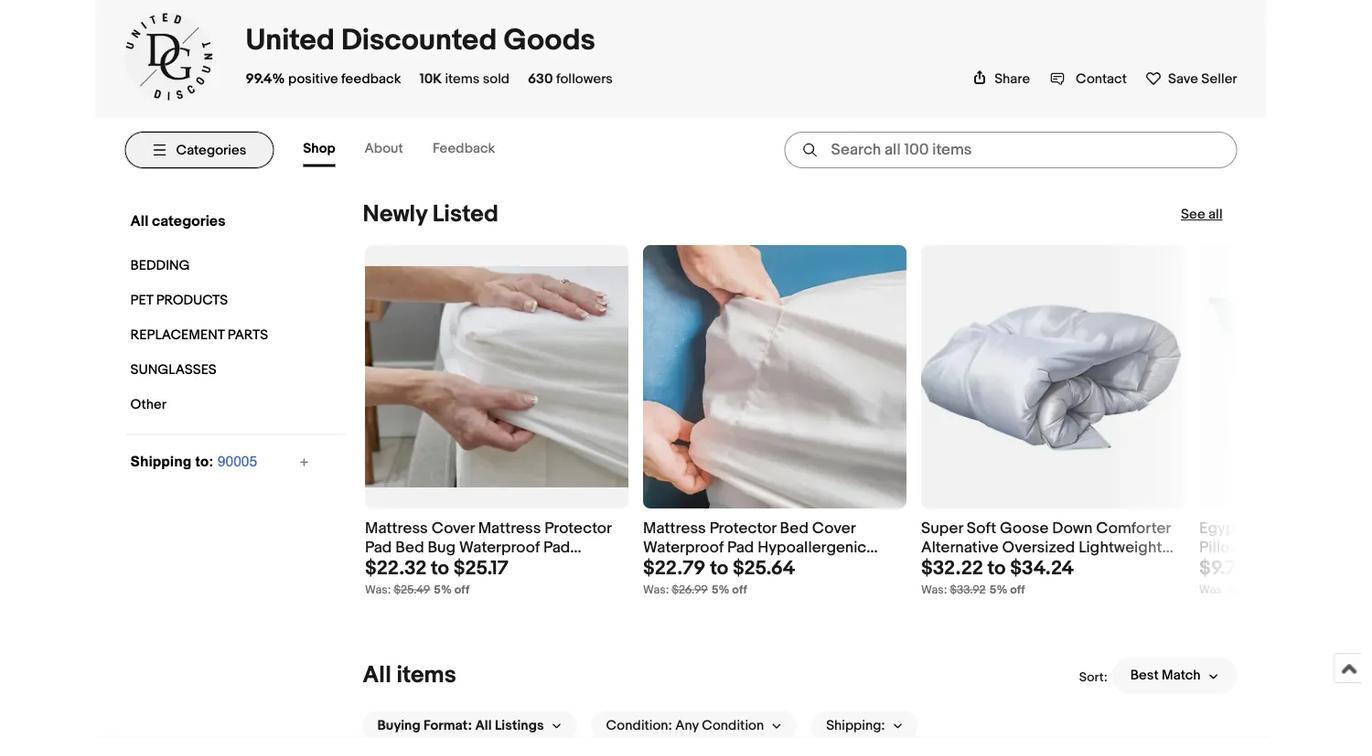 Task type: describe. For each thing, give the bounding box(es) containing it.
condition: any condition button
[[592, 712, 797, 739]]

newly listed
[[363, 200, 499, 229]]

sort:
[[1080, 670, 1108, 686]]

10k
[[420, 70, 442, 87]]

other
[[130, 397, 167, 413]]

condition:
[[606, 718, 672, 735]]

cover inside mattress protector bed cover waterproof pad hypoallergenic deep pocket all sizes
[[812, 519, 855, 539]]

super soft goose down comforter alternative oversized lightweight white  : quick view image
[[921, 289, 1185, 465]]

$11.25
[[1228, 584, 1259, 598]]

parts
[[228, 327, 268, 344]]

all categories link
[[126, 208, 311, 235]]

90005
[[218, 453, 257, 469]]

save
[[1169, 70, 1199, 87]]

$22.32 to $25.17 was: $25.49 5% off
[[365, 557, 508, 598]]

other link
[[126, 392, 304, 418]]

all items
[[363, 661, 456, 690]]

$22.79
[[643, 557, 706, 581]]

tab panel containing newly listed
[[125, 182, 1363, 739]]

egyptian cotton feel 18
[[1199, 519, 1363, 577]]

super soft goose down comforter alternative oversized lightweight white
[[921, 519, 1171, 577]]

mattress cover mattress protector pad bed bug waterproof pad hypoallergenic pad
[[365, 519, 611, 577]]

bug
[[427, 538, 455, 558]]

match
[[1162, 668, 1201, 684]]

5% for $25.17
[[434, 584, 452, 598]]

2 mattress from the left
[[478, 519, 541, 539]]

pet products link
[[126, 288, 304, 313]]

was: inside $9.74 was: $11.25
[[1199, 584, 1225, 598]]

shipping to: 90005
[[130, 453, 257, 469]]

super soft goose down comforter alternative oversized lightweight white button
[[921, 519, 1185, 577]]

tab list containing shop
[[303, 133, 525, 167]]

waterproof inside mattress cover mattress protector pad bed bug waterproof pad hypoallergenic pad
[[459, 538, 540, 558]]

$9.74 was: $11.25
[[1199, 557, 1259, 598]]

pad inside mattress protector bed cover waterproof pad hypoallergenic deep pocket all sizes
[[727, 538, 754, 558]]

listings
[[495, 718, 544, 735]]

to for $22.79
[[710, 557, 728, 581]]

sizes
[[761, 557, 799, 577]]

$33.92
[[950, 584, 986, 598]]

best match
[[1131, 668, 1201, 684]]

pet products
[[130, 292, 228, 309]]

save seller
[[1169, 70, 1238, 87]]

all up bedding
[[130, 212, 149, 230]]

bed inside mattress cover mattress protector pad bed bug waterproof pad hypoallergenic pad
[[395, 538, 424, 558]]

replacement parts
[[130, 327, 268, 344]]

soft
[[967, 519, 996, 539]]

any
[[676, 718, 699, 735]]

categories
[[152, 212, 226, 230]]

$22.79 to $25.64 was: $26.99 5% off
[[643, 557, 795, 598]]

protector inside mattress protector bed cover waterproof pad hypoallergenic deep pocket all sizes
[[709, 519, 776, 539]]

$32.22
[[921, 557, 983, 581]]

off for $34.24
[[1010, 584, 1025, 598]]

united discounted goods link
[[246, 23, 596, 59]]

99.4% positive feedback
[[246, 70, 401, 87]]

listed
[[433, 200, 499, 229]]

all up "buying"
[[363, 661, 392, 690]]

mattress cover mattress protector pad bed bug waterproof pad hypoallergenic pad : quick view image
[[365, 266, 628, 488]]

mattress for $22.79
[[643, 519, 706, 539]]

cotton
[[1265, 519, 1316, 539]]

see all
[[1181, 206, 1223, 223]]

buying
[[378, 718, 421, 735]]

best
[[1131, 668, 1159, 684]]

down
[[1052, 519, 1093, 539]]

followers
[[556, 70, 613, 87]]

5% for $34.24
[[990, 584, 1007, 598]]

buying format: all listings
[[378, 718, 544, 735]]

united discounted goods
[[246, 23, 596, 59]]

positive
[[288, 70, 338, 87]]

cover inside mattress cover mattress protector pad bed bug waterproof pad hypoallergenic pad
[[431, 519, 474, 539]]

seller
[[1202, 70, 1238, 87]]

categories button
[[125, 132, 274, 168]]

share
[[995, 70, 1031, 87]]

shipping:
[[827, 718, 886, 735]]

contact link
[[1051, 70, 1127, 87]]

shipping: button
[[812, 712, 919, 739]]

items for 10k
[[445, 70, 480, 87]]

products
[[156, 292, 228, 309]]

save seller button
[[1146, 67, 1238, 87]]

goods
[[504, 23, 596, 59]]

contact
[[1076, 70, 1127, 87]]



Task type: vqa. For each thing, say whether or not it's contained in the screenshot.
1st 5% from the right
yes



Task type: locate. For each thing, give the bounding box(es) containing it.
off down the $25.64
[[732, 584, 747, 598]]

sold
[[483, 70, 510, 87]]

protector inside mattress cover mattress protector pad bed bug waterproof pad hypoallergenic pad
[[544, 519, 611, 539]]

$26.99
[[672, 584, 708, 598]]

2 horizontal spatial mattress
[[643, 519, 706, 539]]

to left "$25.17"
[[431, 557, 449, 581]]

waterproof inside mattress protector bed cover waterproof pad hypoallergenic deep pocket all sizes
[[643, 538, 724, 558]]

5%
[[434, 584, 452, 598], [711, 584, 729, 598], [990, 584, 1007, 598]]

off inside '$22.32 to $25.17 was: $25.49 5% off'
[[454, 584, 469, 598]]

5% for $25.64
[[711, 584, 729, 598]]

5% inside $32.22 to $34.24 was: $33.92 5% off
[[990, 584, 1007, 598]]

items inside tab panel
[[397, 661, 456, 690]]

1 horizontal spatial cover
[[812, 519, 855, 539]]

0 horizontal spatial cover
[[431, 519, 474, 539]]

hypoallergenic inside mattress cover mattress protector pad bed bug waterproof pad hypoallergenic pad
[[365, 557, 474, 577]]

protector
[[544, 519, 611, 539], [709, 519, 776, 539]]

5% inside '$22.32 to $25.17 was: $25.49 5% off'
[[434, 584, 452, 598]]

pet
[[130, 292, 153, 309]]

3 off from the left
[[1010, 584, 1025, 598]]

hypoallergenic
[[757, 538, 866, 558], [365, 557, 474, 577]]

2 horizontal spatial to
[[988, 557, 1006, 581]]

1 horizontal spatial mattress
[[478, 519, 541, 539]]

share button
[[973, 70, 1031, 87]]

all right format:
[[475, 718, 492, 735]]

1 off from the left
[[454, 584, 469, 598]]

1 horizontal spatial bed
[[780, 519, 809, 539]]

oversized
[[1002, 538, 1075, 558]]

egyptian cotton feel 1800 count pillow case set queen standard king pillowcase  : quick view image
[[1199, 260, 1363, 494]]

off down $34.24
[[1010, 584, 1025, 598]]

was: down deep
[[643, 584, 669, 598]]

bedding link
[[126, 253, 304, 279]]

1 horizontal spatial hypoallergenic
[[757, 538, 866, 558]]

cover
[[431, 519, 474, 539], [812, 519, 855, 539]]

waterproof up $26.99
[[643, 538, 724, 558]]

2 cover from the left
[[812, 519, 855, 539]]

to down soft
[[988, 557, 1006, 581]]

1 vertical spatial items
[[397, 661, 456, 690]]

Search all 100 items field
[[785, 132, 1238, 168]]

0 horizontal spatial bed
[[395, 538, 424, 558]]

format:
[[424, 718, 472, 735]]

mattress protector bed cover waterproof pad hypoallergenic deep pocket all sizes
[[643, 519, 866, 577]]

2 waterproof from the left
[[643, 538, 724, 558]]

$32.22 to $34.24 was: $33.92 5% off
[[921, 557, 1074, 598]]

0 horizontal spatial waterproof
[[459, 538, 540, 558]]

off inside $22.79 to $25.64 was: $26.99 5% off
[[732, 584, 747, 598]]

was: inside $32.22 to $34.24 was: $33.92 5% off
[[921, 584, 947, 598]]

2 5% from the left
[[711, 584, 729, 598]]

5% inside $22.79 to $25.64 was: $26.99 5% off
[[711, 584, 729, 598]]

shop
[[303, 140, 335, 157]]

items up format:
[[397, 661, 456, 690]]

about
[[365, 140, 403, 157]]

items
[[445, 70, 480, 87], [397, 661, 456, 690]]

99.4%
[[246, 70, 285, 87]]

all categories
[[130, 212, 226, 230]]

pad
[[365, 538, 392, 558], [543, 538, 570, 558], [727, 538, 754, 558], [477, 557, 504, 577]]

see all link
[[786, 206, 1223, 237]]

to:
[[195, 453, 214, 469]]

white
[[921, 557, 962, 577]]

to inside $22.79 to $25.64 was: $26.99 5% off
[[710, 557, 728, 581]]

to for $32.22
[[988, 557, 1006, 581]]

5% right $25.49 at the bottom
[[434, 584, 452, 598]]

discounted
[[341, 23, 497, 59]]

to inside $32.22 to $34.24 was: $33.92 5% off
[[988, 557, 1006, 581]]

mattress protector bed cover waterproof pad hypoallergenic deep pocket all sizes button
[[643, 519, 906, 577]]

3 to from the left
[[988, 557, 1006, 581]]

waterproof right bug
[[459, 538, 540, 558]]

$25.49
[[393, 584, 430, 598]]

egyptian
[[1199, 519, 1262, 539]]

1 horizontal spatial protector
[[709, 519, 776, 539]]

to for $22.32
[[431, 557, 449, 581]]

to
[[431, 557, 449, 581], [710, 557, 728, 581], [988, 557, 1006, 581]]

hypoallergenic inside mattress protector bed cover waterproof pad hypoallergenic deep pocket all sizes
[[757, 538, 866, 558]]

2 was: from the left
[[643, 584, 669, 598]]

feel
[[1319, 519, 1349, 539]]

sunglasses link
[[126, 357, 304, 383]]

bedding
[[130, 258, 190, 274]]

was: for $22.32
[[365, 584, 391, 598]]

1 horizontal spatial 5%
[[711, 584, 729, 598]]

bed up sizes
[[780, 519, 809, 539]]

mattress up deep
[[643, 519, 706, 539]]

off
[[454, 584, 469, 598], [732, 584, 747, 598], [1010, 584, 1025, 598]]

newly
[[363, 200, 427, 229]]

0 horizontal spatial protector
[[544, 519, 611, 539]]

all inside mattress protector bed cover waterproof pad hypoallergenic deep pocket all sizes
[[739, 557, 758, 577]]

comforter
[[1096, 519, 1171, 539]]

tab list
[[303, 133, 525, 167]]

tab panel
[[125, 182, 1363, 739]]

mattress inside mattress protector bed cover waterproof pad hypoallergenic deep pocket all sizes
[[643, 519, 706, 539]]

10k items sold
[[420, 70, 510, 87]]

5% down pocket
[[711, 584, 729, 598]]

4 was: from the left
[[1199, 584, 1225, 598]]

deep
[[643, 557, 682, 577]]

$25.64
[[732, 557, 795, 581]]

$25.17
[[453, 557, 508, 581]]

replacement
[[130, 327, 225, 344]]

items right 10k
[[445, 70, 480, 87]]

$22.32
[[365, 557, 426, 581]]

bed inside mattress protector bed cover waterproof pad hypoallergenic deep pocket all sizes
[[780, 519, 809, 539]]

off down "$25.17"
[[454, 584, 469, 598]]

best match button
[[1113, 658, 1238, 694]]

off for $25.64
[[732, 584, 747, 598]]

2 horizontal spatial off
[[1010, 584, 1025, 598]]

was: for $22.79
[[643, 584, 669, 598]]

1 horizontal spatial waterproof
[[643, 538, 724, 558]]

1 waterproof from the left
[[459, 538, 540, 558]]

1 cover from the left
[[431, 519, 474, 539]]

mattress up "$25.17"
[[478, 519, 541, 539]]

off inside $32.22 to $34.24 was: $33.92 5% off
[[1010, 584, 1025, 598]]

2 to from the left
[[710, 557, 728, 581]]

pocket
[[686, 557, 736, 577]]

egyptian cotton feel 18 button
[[1199, 519, 1363, 577]]

1 5% from the left
[[434, 584, 452, 598]]

united
[[246, 23, 335, 59]]

all
[[1209, 206, 1223, 223]]

was: down $22.32
[[365, 584, 391, 598]]

mattress
[[365, 519, 428, 539], [478, 519, 541, 539], [643, 519, 706, 539]]

mattress for $22.32
[[365, 519, 428, 539]]

was: down $9.74
[[1199, 584, 1225, 598]]

condition: any condition
[[606, 718, 764, 735]]

2 horizontal spatial 5%
[[990, 584, 1007, 598]]

all left sizes
[[739, 557, 758, 577]]

$9.74
[[1199, 557, 1248, 581]]

items for all
[[397, 661, 456, 690]]

was: down white
[[921, 584, 947, 598]]

to inside '$22.32 to $25.17 was: $25.49 5% off'
[[431, 557, 449, 581]]

united discounted goods image
[[125, 13, 213, 100]]

2 protector from the left
[[709, 519, 776, 539]]

feedback
[[341, 70, 401, 87]]

1 mattress from the left
[[365, 519, 428, 539]]

3 5% from the left
[[990, 584, 1007, 598]]

goose
[[1000, 519, 1049, 539]]

shipping
[[130, 453, 191, 469]]

0 horizontal spatial off
[[454, 584, 469, 598]]

categories
[[176, 142, 246, 158]]

3 was: from the left
[[921, 584, 947, 598]]

0 horizontal spatial 5%
[[434, 584, 452, 598]]

$34.24
[[1010, 557, 1074, 581]]

2 off from the left
[[732, 584, 747, 598]]

1 horizontal spatial off
[[732, 584, 747, 598]]

1 was: from the left
[[365, 584, 391, 598]]

waterproof
[[459, 538, 540, 558], [643, 538, 724, 558]]

630
[[528, 70, 553, 87]]

mattress cover mattress protector pad bed bug waterproof pad hypoallergenic pad button
[[365, 519, 628, 577]]

mattress up $22.32
[[365, 519, 428, 539]]

all
[[130, 212, 149, 230], [739, 557, 758, 577], [363, 661, 392, 690], [475, 718, 492, 735]]

mattress protector bed cover waterproof pad hypoallergenic deep pocket all sizes : quick view image
[[643, 245, 906, 509]]

replacement parts link
[[126, 323, 304, 348]]

was: inside '$22.32 to $25.17 was: $25.49 5% off'
[[365, 584, 391, 598]]

off for $25.17
[[454, 584, 469, 598]]

bed left bug
[[395, 538, 424, 558]]

1 to from the left
[[431, 557, 449, 581]]

feedback
[[433, 140, 495, 157]]

was: for $32.22
[[921, 584, 947, 598]]

to right $22.79
[[710, 557, 728, 581]]

lightweight
[[1079, 538, 1162, 558]]

3 mattress from the left
[[643, 519, 706, 539]]

see
[[1181, 206, 1206, 223]]

1 horizontal spatial to
[[710, 557, 728, 581]]

all inside dropdown button
[[475, 718, 492, 735]]

18
[[1353, 519, 1363, 539]]

5% right $33.92
[[990, 584, 1007, 598]]

0 horizontal spatial mattress
[[365, 519, 428, 539]]

super
[[921, 519, 963, 539]]

alternative
[[921, 538, 999, 558]]

630 followers
[[528, 70, 613, 87]]

0 vertical spatial items
[[445, 70, 480, 87]]

was: inside $22.79 to $25.64 was: $26.99 5% off
[[643, 584, 669, 598]]

1 protector from the left
[[544, 519, 611, 539]]

0 horizontal spatial to
[[431, 557, 449, 581]]

condition
[[702, 718, 764, 735]]

0 horizontal spatial hypoallergenic
[[365, 557, 474, 577]]



